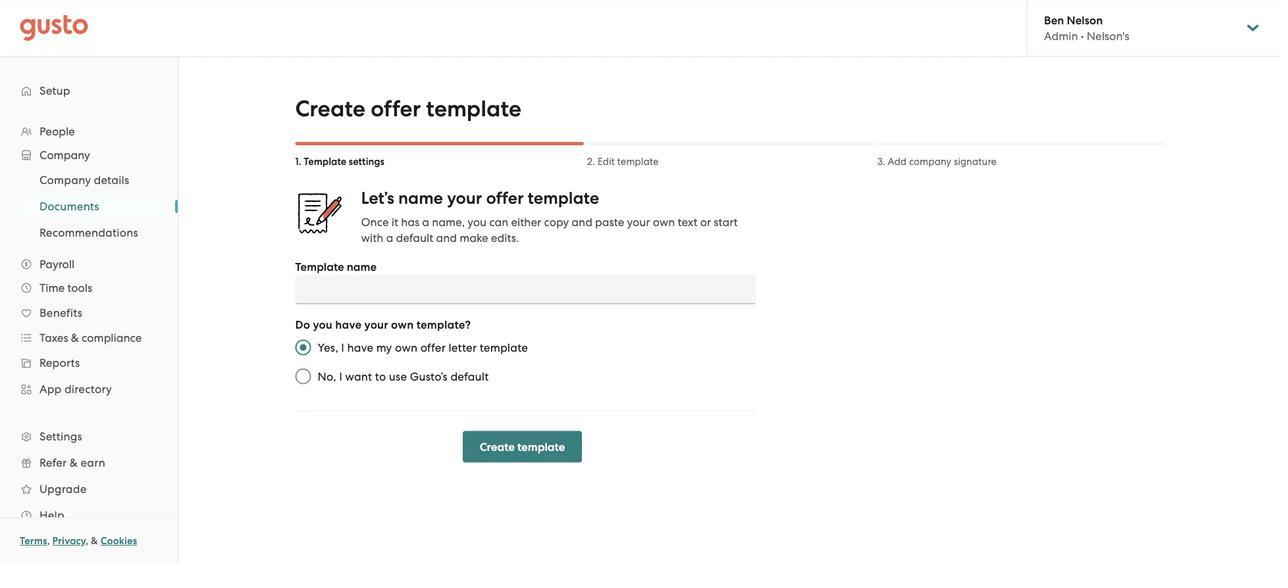 Task type: describe. For each thing, give the bounding box(es) containing it.
taxes & compliance
[[40, 332, 142, 345]]

template?
[[417, 319, 471, 332]]

time tools
[[40, 282, 92, 295]]

create template button
[[463, 432, 582, 463]]

name for let's
[[398, 189, 443, 209]]

want
[[345, 370, 372, 384]]

company button
[[13, 144, 165, 167]]

default inside once it has a name, you can either copy and paste your own text or start with a default and make edits.
[[396, 232, 433, 245]]

setup link
[[13, 79, 165, 103]]

•
[[1081, 29, 1084, 43]]

company for company details
[[40, 174, 91, 187]]

& for compliance
[[71, 332, 79, 345]]

2 vertical spatial your
[[364, 319, 388, 332]]

help
[[40, 510, 64, 523]]

2 vertical spatial &
[[91, 536, 98, 548]]

& for earn
[[70, 457, 78, 470]]

signature
[[954, 156, 997, 168]]

documents link
[[24, 195, 165, 219]]

benefits
[[40, 307, 82, 320]]

ben nelson admin • nelson's
[[1044, 13, 1130, 43]]

setup
[[40, 84, 70, 97]]

app
[[40, 383, 62, 396]]

earn
[[81, 457, 105, 470]]

company
[[909, 156, 952, 168]]

privacy link
[[52, 536, 86, 548]]

time
[[40, 282, 65, 295]]

nelson
[[1067, 13, 1103, 27]]

directory
[[64, 383, 112, 396]]

no, i want to use gusto's default
[[318, 370, 489, 384]]

no,
[[318, 370, 336, 384]]

with
[[361, 232, 384, 245]]

your inside once it has a name, you can either copy and paste your own text or start with a default and make edits.
[[627, 216, 650, 229]]

use
[[389, 370, 407, 384]]

do you have your own template?
[[295, 319, 471, 332]]

refer & earn
[[40, 457, 105, 470]]

No, I want to use Gusto's default radio
[[289, 362, 318, 391]]

reports link
[[13, 352, 165, 375]]

create template
[[480, 441, 565, 454]]

my
[[376, 341, 392, 355]]

tools
[[67, 282, 92, 295]]

1 vertical spatial offer
[[486, 189, 524, 209]]

make
[[460, 232, 488, 245]]

start
[[714, 216, 738, 229]]

list containing company details
[[0, 167, 178, 246]]

1 vertical spatial you
[[313, 319, 333, 332]]

i for yes,
[[341, 341, 344, 355]]

can
[[489, 216, 509, 229]]

help link
[[13, 504, 165, 528]]

terms
[[20, 536, 47, 548]]

privacy
[[52, 536, 86, 548]]

cookies button
[[101, 534, 137, 550]]

create offer template
[[295, 96, 522, 122]]

once it has a name, you can either copy and paste your own text or start with a default and make edits.
[[361, 216, 738, 245]]

company details
[[40, 174, 129, 187]]

refer & earn link
[[13, 452, 165, 475]]

payroll
[[40, 258, 75, 271]]

yes,
[[318, 341, 338, 355]]

has
[[401, 216, 420, 229]]

create for create template
[[480, 441, 515, 454]]

company for company
[[40, 149, 90, 162]]

settings link
[[13, 425, 165, 449]]

template name
[[295, 261, 377, 274]]

0 vertical spatial and
[[572, 216, 593, 229]]

company details link
[[24, 169, 165, 192]]

gusto's
[[410, 370, 448, 384]]

settings
[[40, 431, 82, 444]]

text
[[678, 216, 698, 229]]

you inside once it has a name, you can either copy and paste your own text or start with a default and make edits.
[[468, 216, 487, 229]]

create for create offer template
[[295, 96, 365, 122]]

have for my
[[347, 341, 374, 355]]

refer
[[40, 457, 67, 470]]

template inside create template button
[[518, 441, 565, 454]]

Template name text field
[[295, 276, 756, 305]]



Task type: vqa. For each thing, say whether or not it's contained in the screenshot.
Admin
yes



Task type: locate. For each thing, give the bounding box(es) containing it.
own right 'my'
[[395, 341, 418, 355]]

a right has
[[422, 216, 429, 229]]

do
[[295, 319, 310, 332]]

your up 'my'
[[364, 319, 388, 332]]

1 vertical spatial template
[[295, 261, 344, 274]]

& left earn
[[70, 457, 78, 470]]

letter
[[449, 341, 477, 355]]

0 vertical spatial offer
[[371, 96, 421, 122]]

0 horizontal spatial default
[[396, 232, 433, 245]]

0 vertical spatial have
[[335, 319, 362, 332]]

time tools button
[[13, 277, 165, 300]]

1 horizontal spatial ,
[[86, 536, 88, 548]]

i right yes,
[[341, 341, 344, 355]]

people button
[[13, 120, 165, 144]]

Yes, I have my own offer letter template radio
[[289, 334, 318, 362]]

have for your
[[335, 319, 362, 332]]

offer down the template?
[[421, 341, 446, 355]]

you up make
[[468, 216, 487, 229]]

1 vertical spatial your
[[627, 216, 650, 229]]

1 company from the top
[[40, 149, 90, 162]]

or
[[700, 216, 711, 229]]

name,
[[432, 216, 465, 229]]

own inside once it has a name, you can either copy and paste your own text or start with a default and make edits.
[[653, 216, 675, 229]]

name for template
[[347, 261, 377, 274]]

, down help link on the left bottom of page
[[86, 536, 88, 548]]

template settings
[[304, 156, 384, 168]]

have left 'my'
[[347, 341, 374, 355]]

2 , from the left
[[86, 536, 88, 548]]

offer up can
[[486, 189, 524, 209]]

cookies
[[101, 536, 137, 548]]

company inside dropdown button
[[40, 149, 90, 162]]

upgrade
[[40, 483, 87, 496]]

0 vertical spatial your
[[447, 189, 482, 209]]

your right paste
[[627, 216, 650, 229]]

0 horizontal spatial ,
[[47, 536, 50, 548]]

default down has
[[396, 232, 433, 245]]

ben
[[1044, 13, 1064, 27]]

1 horizontal spatial you
[[468, 216, 487, 229]]

2 vertical spatial own
[[395, 341, 418, 355]]

default down letter
[[451, 370, 489, 384]]

0 horizontal spatial create
[[295, 96, 365, 122]]

own for offer
[[395, 341, 418, 355]]

0 horizontal spatial your
[[364, 319, 388, 332]]

have up yes,
[[335, 319, 362, 332]]

i right no, at the left of page
[[339, 370, 342, 384]]

list
[[0, 120, 178, 529], [0, 167, 178, 246]]

template for template name
[[295, 261, 344, 274]]

& right taxes
[[71, 332, 79, 345]]

compliance
[[82, 332, 142, 345]]

0 vertical spatial template
[[304, 156, 347, 168]]

default
[[396, 232, 433, 245], [451, 370, 489, 384]]

nelson's
[[1087, 29, 1130, 43]]

yes, i have my own offer letter template
[[318, 341, 528, 355]]

create inside create template button
[[480, 441, 515, 454]]

company up documents
[[40, 174, 91, 187]]

template left the "settings"
[[304, 156, 347, 168]]

offer
[[371, 96, 421, 122], [486, 189, 524, 209], [421, 341, 446, 355]]

and down name,
[[436, 232, 457, 245]]

1 vertical spatial create
[[480, 441, 515, 454]]

0 horizontal spatial a
[[386, 232, 393, 245]]

1 horizontal spatial and
[[572, 216, 593, 229]]

0 horizontal spatial you
[[313, 319, 333, 332]]

template
[[426, 96, 522, 122], [617, 156, 659, 168], [528, 189, 599, 209], [480, 341, 528, 355], [518, 441, 565, 454]]

1 vertical spatial own
[[391, 319, 414, 332]]

once
[[361, 216, 389, 229]]

0 horizontal spatial name
[[347, 261, 377, 274]]

own left 'text'
[[653, 216, 675, 229]]

name down with
[[347, 261, 377, 274]]

0 vertical spatial default
[[396, 232, 433, 245]]

0 horizontal spatial and
[[436, 232, 457, 245]]

0 vertical spatial a
[[422, 216, 429, 229]]

, left "privacy"
[[47, 536, 50, 548]]

2 company from the top
[[40, 174, 91, 187]]

let's name your offer template
[[361, 189, 599, 209]]

recommendations link
[[24, 221, 165, 245]]

1 vertical spatial company
[[40, 174, 91, 187]]

i for no,
[[339, 370, 342, 384]]

taxes
[[40, 332, 68, 345]]

template for template settings
[[304, 156, 347, 168]]

let's
[[361, 189, 394, 209]]

company down people
[[40, 149, 90, 162]]

add
[[888, 156, 907, 168]]

and right the copy
[[572, 216, 593, 229]]

recommendations
[[40, 227, 138, 240]]

name
[[398, 189, 443, 209], [347, 261, 377, 274]]

&
[[71, 332, 79, 345], [70, 457, 78, 470], [91, 536, 98, 548]]

company
[[40, 149, 90, 162], [40, 174, 91, 187]]

own for template?
[[391, 319, 414, 332]]

create
[[295, 96, 365, 122], [480, 441, 515, 454]]

edits.
[[491, 232, 519, 245]]

reports
[[40, 357, 80, 370]]

copy
[[544, 216, 569, 229]]

1 vertical spatial default
[[451, 370, 489, 384]]

& left "cookies"
[[91, 536, 98, 548]]

1 vertical spatial a
[[386, 232, 393, 245]]

0 vertical spatial you
[[468, 216, 487, 229]]

a
[[422, 216, 429, 229], [386, 232, 393, 245]]

template up do
[[295, 261, 344, 274]]

1 horizontal spatial create
[[480, 441, 515, 454]]

it
[[392, 216, 398, 229]]

name up has
[[398, 189, 443, 209]]

1 horizontal spatial your
[[447, 189, 482, 209]]

either
[[511, 216, 541, 229]]

you
[[468, 216, 487, 229], [313, 319, 333, 332]]

2 vertical spatial offer
[[421, 341, 446, 355]]

& inside dropdown button
[[71, 332, 79, 345]]

settings
[[349, 156, 384, 168]]

benefits link
[[13, 302, 165, 325]]

and
[[572, 216, 593, 229], [436, 232, 457, 245]]

offer up the "settings"
[[371, 96, 421, 122]]

your
[[447, 189, 482, 209], [627, 216, 650, 229], [364, 319, 388, 332]]

0 vertical spatial name
[[398, 189, 443, 209]]

admin
[[1044, 29, 1078, 43]]

0 vertical spatial &
[[71, 332, 79, 345]]

your up name,
[[447, 189, 482, 209]]

list containing people
[[0, 120, 178, 529]]

template
[[304, 156, 347, 168], [295, 261, 344, 274]]

terms , privacy , & cookies
[[20, 536, 137, 548]]

terms link
[[20, 536, 47, 548]]

1 horizontal spatial default
[[451, 370, 489, 384]]

1 vertical spatial &
[[70, 457, 78, 470]]

details
[[94, 174, 129, 187]]

2 list from the top
[[0, 167, 178, 246]]

edit
[[598, 156, 615, 168]]

add company signature
[[888, 156, 997, 168]]

1 horizontal spatial a
[[422, 216, 429, 229]]

gusto navigation element
[[0, 57, 178, 550]]

1 vertical spatial and
[[436, 232, 457, 245]]

to
[[375, 370, 386, 384]]

you right do
[[313, 319, 333, 332]]

payroll button
[[13, 253, 165, 277]]

1 , from the left
[[47, 536, 50, 548]]

i
[[341, 341, 344, 355], [339, 370, 342, 384]]

2 horizontal spatial your
[[627, 216, 650, 229]]

edit template
[[598, 156, 659, 168]]

people
[[40, 125, 75, 138]]

paste
[[595, 216, 624, 229]]

home image
[[20, 15, 88, 41]]

app directory link
[[13, 378, 165, 402]]

0 vertical spatial create
[[295, 96, 365, 122]]

1 list from the top
[[0, 120, 178, 529]]

taxes & compliance button
[[13, 327, 165, 350]]

app directory
[[40, 383, 112, 396]]

a down it
[[386, 232, 393, 245]]

own up 'my'
[[391, 319, 414, 332]]

upgrade link
[[13, 478, 165, 502]]

1 vertical spatial name
[[347, 261, 377, 274]]

0 vertical spatial company
[[40, 149, 90, 162]]

1 vertical spatial have
[[347, 341, 374, 355]]

0 vertical spatial own
[[653, 216, 675, 229]]

1 vertical spatial i
[[339, 370, 342, 384]]

documents
[[40, 200, 99, 213]]

0 vertical spatial i
[[341, 341, 344, 355]]

1 horizontal spatial name
[[398, 189, 443, 209]]



